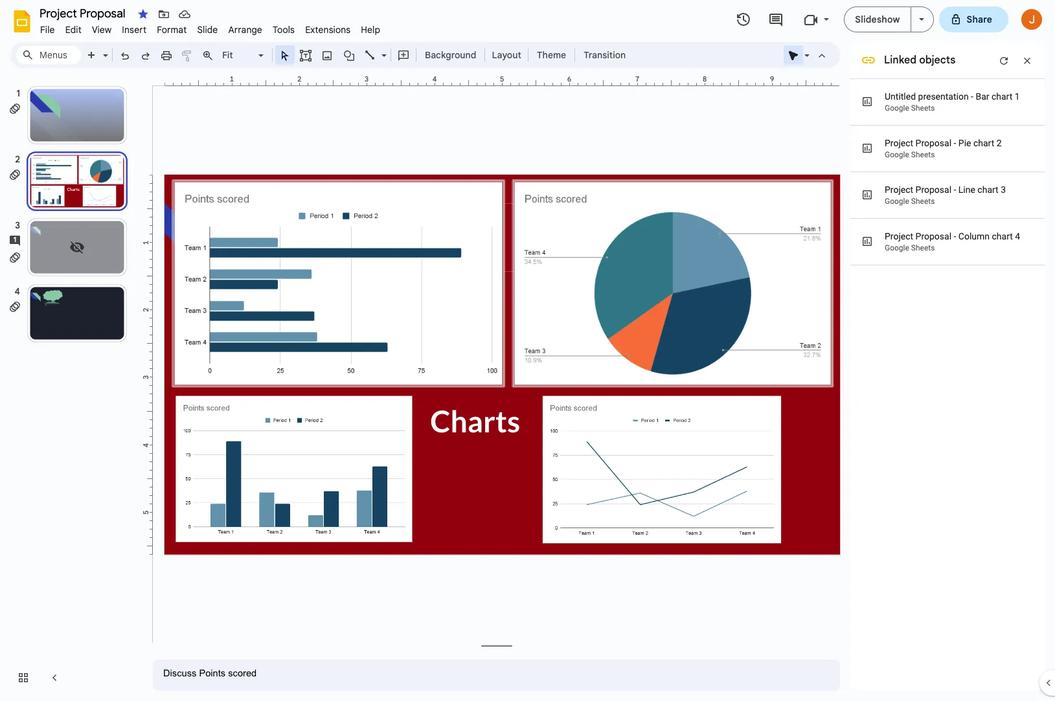 Task type: describe. For each thing, give the bounding box(es) containing it.
background
[[425, 49, 476, 61]]

bar
[[976, 91, 989, 102]]

Zoom text field
[[220, 46, 256, 64]]

presentation
[[918, 91, 969, 102]]

linked
[[884, 54, 917, 67]]

line
[[958, 185, 975, 195]]

insert
[[122, 24, 146, 36]]

chart for pie
[[973, 138, 994, 148]]

edit
[[65, 24, 82, 36]]

main toolbar
[[80, 45, 632, 65]]

linked objects
[[884, 54, 956, 67]]

- for bar
[[971, 91, 973, 102]]

objects
[[919, 54, 956, 67]]

tools menu item
[[267, 22, 300, 38]]

untitled presentation - bar chart 1 element
[[885, 91, 1020, 102]]

project proposal - pie chart 2 element
[[885, 138, 1002, 148]]

project for project proposal - pie chart 2
[[885, 138, 913, 148]]

2
[[997, 138, 1002, 148]]

project proposal - column chart 4 google sheets
[[885, 231, 1020, 253]]

1
[[1015, 91, 1020, 102]]

untitled
[[885, 91, 916, 102]]

project for project proposal - column chart 4
[[885, 231, 913, 242]]

google for project proposal - pie chart 2
[[885, 150, 909, 159]]

google for project proposal - line chart 3
[[885, 197, 909, 206]]

background button
[[419, 45, 482, 65]]

menu bar banner
[[0, 0, 1055, 701]]

theme
[[537, 49, 566, 61]]

sheets for untitled presentation - bar chart 1
[[911, 104, 935, 113]]

project for project proposal - line chart 3
[[885, 185, 913, 195]]

insert menu item
[[117, 22, 152, 38]]

share button
[[939, 6, 1008, 32]]

insert image image
[[320, 46, 335, 64]]

format
[[157, 24, 187, 36]]

menu bar inside menu bar banner
[[35, 17, 385, 38]]

file menu item
[[35, 22, 60, 38]]

slideshow button
[[844, 6, 911, 32]]

Menus field
[[16, 46, 81, 64]]

layout button
[[488, 45, 525, 65]]

project proposal - line chart 3 google sheets
[[885, 185, 1006, 206]]

help menu item
[[356, 22, 385, 38]]

shape image
[[342, 46, 357, 64]]

extensions
[[305, 24, 351, 36]]

help
[[361, 24, 380, 36]]

Star checkbox
[[134, 5, 152, 23]]

Rename text field
[[35, 5, 133, 21]]

- for line
[[954, 185, 956, 195]]

- for column
[[954, 231, 956, 242]]



Task type: locate. For each thing, give the bounding box(es) containing it.
-
[[971, 91, 973, 102], [954, 138, 956, 148], [954, 185, 956, 195], [954, 231, 956, 242]]

google inside project proposal - pie chart 2 google sheets
[[885, 150, 909, 159]]

0 vertical spatial proposal
[[916, 138, 951, 148]]

chart left 2 on the right top of page
[[973, 138, 994, 148]]

- left column
[[954, 231, 956, 242]]

sheets inside untitled presentation - bar chart 1 google sheets
[[911, 104, 935, 113]]

chart for line
[[978, 185, 999, 195]]

chart left 1
[[992, 91, 1013, 102]]

- inside untitled presentation - bar chart 1 google sheets
[[971, 91, 973, 102]]

1 vertical spatial proposal
[[916, 185, 951, 195]]

chart for column
[[992, 231, 1013, 242]]

2 sheets from the top
[[911, 150, 935, 159]]

sheets inside project proposal - line chart 3 google sheets
[[911, 197, 935, 206]]

google down project proposal - line chart 3 element at the top of the page
[[885, 197, 909, 206]]

2 google from the top
[[885, 150, 909, 159]]

- left bar
[[971, 91, 973, 102]]

chart left 4 at the top of the page
[[992, 231, 1013, 242]]

- inside project proposal - pie chart 2 google sheets
[[954, 138, 956, 148]]

project down the 'untitled'
[[885, 138, 913, 148]]

1 proposal from the top
[[916, 138, 951, 148]]

- inside project proposal - column chart 4 google sheets
[[954, 231, 956, 242]]

sheets down presentation
[[911, 104, 935, 113]]

proposal left 'line'
[[916, 185, 951, 195]]

sheets down project proposal - line chart 3 element at the top of the page
[[911, 197, 935, 206]]

0 vertical spatial project
[[885, 138, 913, 148]]

1 project from the top
[[885, 138, 913, 148]]

slide menu item
[[192, 22, 223, 38]]

arrange menu item
[[223, 22, 267, 38]]

project down project proposal - pie chart 2 google sheets
[[885, 185, 913, 195]]

google for project proposal - column chart 4
[[885, 244, 909, 253]]

sheets inside project proposal - column chart 4 google sheets
[[911, 244, 935, 253]]

pie
[[958, 138, 971, 148]]

select line image
[[378, 47, 387, 51]]

theme button
[[531, 45, 572, 65]]

transition button
[[578, 45, 632, 65]]

project inside project proposal - line chart 3 google sheets
[[885, 185, 913, 195]]

format menu item
[[152, 22, 192, 38]]

project
[[885, 138, 913, 148], [885, 185, 913, 195], [885, 231, 913, 242]]

menu bar
[[35, 17, 385, 38]]

google inside untitled presentation - bar chart 1 google sheets
[[885, 104, 909, 113]]

google
[[885, 104, 909, 113], [885, 150, 909, 159], [885, 197, 909, 206], [885, 244, 909, 253]]

- inside project proposal - line chart 3 google sheets
[[954, 185, 956, 195]]

4
[[1015, 231, 1020, 242]]

google down project proposal - column chart 4 element
[[885, 244, 909, 253]]

file
[[40, 24, 55, 36]]

arrange
[[228, 24, 262, 36]]

layout
[[492, 49, 521, 61]]

3 google from the top
[[885, 197, 909, 206]]

proposal
[[916, 138, 951, 148], [916, 185, 951, 195], [916, 231, 951, 242]]

project inside project proposal - pie chart 2 google sheets
[[885, 138, 913, 148]]

3 sheets from the top
[[911, 197, 935, 206]]

- left pie
[[954, 138, 956, 148]]

edit menu item
[[60, 22, 87, 38]]

3
[[1001, 185, 1006, 195]]

untitled presentation - bar chart 1 google sheets
[[885, 91, 1020, 113]]

sheets inside project proposal - pie chart 2 google sheets
[[911, 150, 935, 159]]

project down project proposal - line chart 3 google sheets
[[885, 231, 913, 242]]

1 vertical spatial project
[[885, 185, 913, 195]]

slide
[[197, 24, 218, 36]]

linked objects section
[[848, 0, 1045, 691]]

2 project from the top
[[885, 185, 913, 195]]

proposal for column
[[916, 231, 951, 242]]

chart for bar
[[992, 91, 1013, 102]]

- for pie
[[954, 138, 956, 148]]

sheets for project proposal - column chart 4
[[911, 244, 935, 253]]

proposal for line
[[916, 185, 951, 195]]

sheets for project proposal - line chart 3
[[911, 197, 935, 206]]

view menu item
[[87, 22, 117, 38]]

sheets for project proposal - pie chart 2
[[911, 150, 935, 159]]

1 google from the top
[[885, 104, 909, 113]]

4 sheets from the top
[[911, 244, 935, 253]]

mode and view toolbar
[[783, 42, 832, 68]]

transition
[[584, 49, 626, 61]]

live pointer settings image
[[801, 47, 810, 51]]

proposal inside project proposal - column chart 4 google sheets
[[916, 231, 951, 242]]

google down project proposal - pie chart 2 element
[[885, 150, 909, 159]]

google for untitled presentation - bar chart 1
[[885, 104, 909, 113]]

sheets
[[911, 104, 935, 113], [911, 150, 935, 159], [911, 197, 935, 206], [911, 244, 935, 253]]

chart
[[992, 91, 1013, 102], [973, 138, 994, 148], [978, 185, 999, 195], [992, 231, 1013, 242]]

slideshow
[[855, 14, 900, 25]]

proposal inside project proposal - pie chart 2 google sheets
[[916, 138, 951, 148]]

chart inside project proposal - column chart 4 google sheets
[[992, 231, 1013, 242]]

google inside project proposal - column chart 4 google sheets
[[885, 244, 909, 253]]

proposal left pie
[[916, 138, 951, 148]]

tools
[[273, 24, 295, 36]]

proposal inside project proposal - line chart 3 google sheets
[[916, 185, 951, 195]]

chart inside untitled presentation - bar chart 1 google sheets
[[992, 91, 1013, 102]]

google down the 'untitled'
[[885, 104, 909, 113]]

proposal left column
[[916, 231, 951, 242]]

new slide with layout image
[[100, 47, 108, 51]]

view
[[92, 24, 112, 36]]

linked objects application
[[0, 0, 1055, 701]]

menu bar containing file
[[35, 17, 385, 38]]

sheets down project proposal - pie chart 2 element
[[911, 150, 935, 159]]

3 project from the top
[[885, 231, 913, 242]]

2 proposal from the top
[[916, 185, 951, 195]]

4 google from the top
[[885, 244, 909, 253]]

2 vertical spatial project
[[885, 231, 913, 242]]

proposal for pie
[[916, 138, 951, 148]]

chart inside project proposal - pie chart 2 google sheets
[[973, 138, 994, 148]]

presentation options image
[[919, 18, 924, 21]]

2 vertical spatial proposal
[[916, 231, 951, 242]]

extensions menu item
[[300, 22, 356, 38]]

3 proposal from the top
[[916, 231, 951, 242]]

- left 'line'
[[954, 185, 956, 195]]

project proposal - column chart 4 element
[[885, 231, 1020, 242]]

project proposal - line chart 3 element
[[885, 185, 1006, 195]]

google inside project proposal - line chart 3 google sheets
[[885, 197, 909, 206]]

chart inside project proposal - line chart 3 google sheets
[[978, 185, 999, 195]]

sheets down project proposal - column chart 4 element
[[911, 244, 935, 253]]

project proposal - pie chart 2 google sheets
[[885, 138, 1002, 159]]

navigation inside linked objects application
[[0, 73, 142, 701]]

column
[[958, 231, 990, 242]]

share
[[967, 14, 992, 25]]

Zoom field
[[218, 46, 269, 65]]

chart left 3
[[978, 185, 999, 195]]

1 sheets from the top
[[911, 104, 935, 113]]

navigation
[[0, 73, 142, 701]]

project inside project proposal - column chart 4 google sheets
[[885, 231, 913, 242]]



Task type: vqa. For each thing, say whether or not it's contained in the screenshot.
U
no



